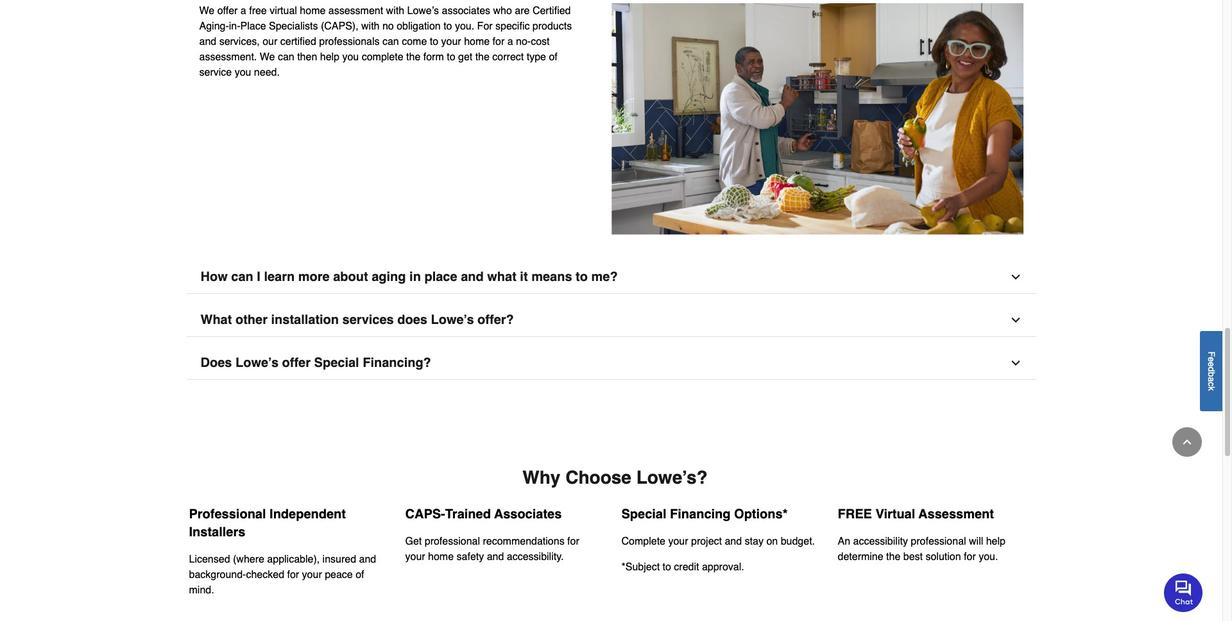 Task type: describe. For each thing, give the bounding box(es) containing it.
applicable),
[[267, 554, 320, 566]]

1 horizontal spatial can
[[278, 52, 294, 63]]

your inside we offer a free virtual home assessment with lowe's associates who are certified aging-in-place specialists (caps), with no obligation to you. for specific products and services, our certified professionals can come to your home for a no-cost assessment. we can then help you complete the form to get the correct type of service you need.
[[441, 36, 461, 48]]

*subject
[[622, 562, 660, 573]]

lowe's inside we offer a free virtual home assessment with lowe's associates who are certified aging-in-place specialists (caps), with no obligation to you. for specific products and services, our certified professionals can come to your home for a no-cost assessment. we can then help you complete the form to get the correct type of service you need.
[[407, 5, 439, 17]]

financing?
[[363, 356, 431, 370]]

we offer a free virtual home assessment with lowe's associates who are certified aging-in-place specialists (caps), with no obligation to you. for specific products and services, our certified professionals can come to your home for a no-cost assessment. we can then help you complete the form to get the correct type of service you need.
[[199, 5, 572, 79]]

of inside licensed (where applicable), insured and background-checked for your peace of mind.
[[356, 569, 364, 581]]

2 horizontal spatial home
[[464, 36, 490, 48]]

chevron up image
[[1181, 436, 1194, 449]]

free virtual assessment
[[838, 507, 994, 522]]

to inside 'how can i learn more about aging in place and what it means to me?' button
[[576, 270, 588, 284]]

solution
[[926, 551, 961, 563]]

choose
[[566, 467, 632, 488]]

home for recommendations
[[428, 551, 454, 563]]

certified
[[280, 36, 316, 48]]

mind.
[[189, 585, 214, 596]]

assessment.
[[199, 52, 257, 63]]

to left credit
[[663, 562, 671, 573]]

place
[[240, 21, 266, 32]]

aging-
[[199, 21, 229, 32]]

f
[[1207, 351, 1217, 357]]

are
[[515, 5, 530, 17]]

independent
[[270, 507, 346, 522]]

how can i learn more about aging in place and what it means to me?
[[201, 270, 618, 284]]

trained
[[445, 507, 491, 522]]

does
[[397, 313, 427, 327]]

does
[[201, 356, 232, 370]]

installation
[[271, 313, 339, 327]]

form
[[423, 52, 444, 63]]

professional inside an accessibility professional will help determine the best solution for you.
[[911, 536, 966, 548]]

chat invite button image
[[1164, 573, 1204, 612]]

who
[[493, 5, 512, 17]]

you. inside an accessibility professional will help determine the best solution for you.
[[979, 551, 998, 563]]

why choose lowe's?
[[523, 467, 708, 488]]

get
[[458, 52, 473, 63]]

determine
[[838, 551, 884, 563]]

f e e d b a c k
[[1207, 351, 1217, 391]]

options*
[[734, 507, 788, 522]]

chevron down image for aging
[[1009, 271, 1022, 284]]

does lowe's offer special financing? button
[[186, 347, 1036, 380]]

installers
[[189, 525, 245, 540]]

virtual
[[270, 5, 297, 17]]

get
[[405, 536, 422, 548]]

learn
[[264, 270, 295, 284]]

what
[[487, 270, 517, 284]]

help inside we offer a free virtual home assessment with lowe's associates who are certified aging-in-place specialists (caps), with no obligation to you. for specific products and services, our certified professionals can come to your home for a no-cost assessment. we can then help you complete the form to get the correct type of service you need.
[[320, 52, 340, 63]]

then
[[297, 52, 317, 63]]

caps-trained associates
[[405, 507, 562, 522]]

cost
[[531, 36, 550, 48]]

no
[[383, 21, 394, 32]]

for
[[477, 21, 493, 32]]

service
[[199, 67, 232, 79]]

c
[[1207, 382, 1217, 386]]

offer inside we offer a free virtual home assessment with lowe's associates who are certified aging-in-place specialists (caps), with no obligation to you. for specific products and services, our certified professionals can come to your home for a no-cost assessment. we can then help you complete the form to get the correct type of service you need.
[[217, 5, 238, 17]]

a man and woman in a kitchen putting away groceries, using pull out cabinet shelving. image
[[611, 3, 1024, 235]]

in
[[410, 270, 421, 284]]

specialists
[[269, 21, 318, 32]]

1 horizontal spatial with
[[386, 5, 404, 17]]

on
[[767, 536, 778, 548]]

assessment
[[329, 5, 383, 17]]

special financing options*
[[622, 507, 788, 522]]

our
[[263, 36, 278, 48]]

project
[[691, 536, 722, 548]]

and inside get professional recommendations for your home safety and accessibility.
[[487, 551, 504, 563]]

services
[[343, 313, 394, 327]]

lowe's?
[[637, 467, 708, 488]]

(caps),
[[321, 21, 359, 32]]

accessibility.
[[507, 551, 564, 563]]

2 vertical spatial lowe's
[[236, 356, 279, 370]]

and inside button
[[461, 270, 484, 284]]

checked
[[246, 569, 284, 581]]

0 horizontal spatial the
[[406, 52, 421, 63]]

to up form
[[430, 36, 438, 48]]

associates
[[494, 507, 562, 522]]

professionals
[[319, 36, 380, 48]]

for inside an accessibility professional will help determine the best solution for you.
[[964, 551, 976, 563]]

complete your project and stay on budget.
[[622, 536, 815, 548]]

scroll to top element
[[1173, 428, 1202, 457]]

home for a
[[300, 5, 326, 17]]

other
[[236, 313, 268, 327]]

recommendations
[[483, 536, 565, 548]]

i
[[257, 270, 261, 284]]

how can i learn more about aging in place and what it means to me? button
[[186, 261, 1036, 294]]

chevron down image for offer?
[[1009, 314, 1022, 327]]

will
[[969, 536, 984, 548]]

free
[[249, 5, 267, 17]]

1 horizontal spatial special
[[622, 507, 667, 522]]

why
[[523, 467, 561, 488]]

about
[[333, 270, 368, 284]]



Task type: vqa. For each thing, say whether or not it's contained in the screenshot.
of
yes



Task type: locate. For each thing, give the bounding box(es) containing it.
you down the professionals
[[342, 52, 359, 63]]

0 horizontal spatial with
[[361, 21, 380, 32]]

what
[[201, 313, 232, 327]]

complete
[[622, 536, 666, 548]]

home down for
[[464, 36, 490, 48]]

1 horizontal spatial the
[[475, 52, 490, 63]]

1 e from the top
[[1207, 357, 1217, 362]]

your
[[441, 36, 461, 48], [668, 536, 688, 548], [405, 551, 425, 563], [302, 569, 322, 581]]

offer
[[217, 5, 238, 17], [282, 356, 311, 370]]

home
[[300, 5, 326, 17], [464, 36, 490, 48], [428, 551, 454, 563]]

more
[[298, 270, 330, 284]]

1 vertical spatial home
[[464, 36, 490, 48]]

home left safety
[[428, 551, 454, 563]]

certified
[[533, 5, 571, 17]]

0 horizontal spatial of
[[356, 569, 364, 581]]

can down certified
[[278, 52, 294, 63]]

0 horizontal spatial you
[[235, 67, 251, 79]]

0 vertical spatial special
[[314, 356, 359, 370]]

1 vertical spatial help
[[986, 536, 1006, 548]]

professional independent installers
[[189, 507, 346, 540]]

1 horizontal spatial you
[[342, 52, 359, 63]]

you. down associates
[[455, 21, 474, 32]]

e up d
[[1207, 357, 1217, 362]]

caps-
[[405, 507, 445, 522]]

for
[[493, 36, 505, 48], [567, 536, 579, 548], [964, 551, 976, 563], [287, 569, 299, 581]]

0 horizontal spatial a
[[241, 5, 246, 17]]

1 chevron down image from the top
[[1009, 271, 1022, 284]]

safety
[[457, 551, 484, 563]]

1 vertical spatial of
[[356, 569, 364, 581]]

2 e from the top
[[1207, 362, 1217, 367]]

your down "applicable),"
[[302, 569, 322, 581]]

0 horizontal spatial offer
[[217, 5, 238, 17]]

insured
[[323, 554, 356, 566]]

can inside 'how can i learn more about aging in place and what it means to me?' button
[[231, 270, 253, 284]]

2 horizontal spatial can
[[383, 36, 399, 48]]

and inside licensed (where applicable), insured and background-checked for your peace of mind.
[[359, 554, 376, 566]]

services,
[[219, 36, 260, 48]]

approval.
[[702, 562, 744, 573]]

aging
[[372, 270, 406, 284]]

with up no
[[386, 5, 404, 17]]

the inside an accessibility professional will help determine the best solution for you.
[[887, 551, 901, 563]]

the right get
[[475, 52, 490, 63]]

0 vertical spatial offer
[[217, 5, 238, 17]]

we up aging- at the top of the page
[[199, 5, 215, 17]]

stay
[[745, 536, 764, 548]]

best
[[904, 551, 923, 563]]

0 vertical spatial help
[[320, 52, 340, 63]]

1 vertical spatial you
[[235, 67, 251, 79]]

special
[[314, 356, 359, 370], [622, 507, 667, 522]]

1 professional from the left
[[425, 536, 480, 548]]

1 vertical spatial can
[[278, 52, 294, 63]]

for inside we offer a free virtual home assessment with lowe's associates who are certified aging-in-place specialists (caps), with no obligation to you. for specific products and services, our certified professionals can come to your home for a no-cost assessment. we can then help you complete the form to get the correct type of service you need.
[[493, 36, 505, 48]]

a inside f e e d b a c k button
[[1207, 377, 1217, 382]]

assessment
[[919, 507, 994, 522]]

need.
[[254, 67, 280, 79]]

special down what other installation services does lowe's offer?
[[314, 356, 359, 370]]

*subject to credit approval.
[[622, 562, 744, 573]]

licensed
[[189, 554, 230, 566]]

come
[[402, 36, 427, 48]]

for inside get professional recommendations for your home safety and accessibility.
[[567, 536, 579, 548]]

0 horizontal spatial special
[[314, 356, 359, 370]]

an
[[838, 536, 851, 548]]

peace
[[325, 569, 353, 581]]

d
[[1207, 367, 1217, 372]]

0 vertical spatial you
[[342, 52, 359, 63]]

what other installation services does lowe's offer?
[[201, 313, 514, 327]]

1 horizontal spatial you.
[[979, 551, 998, 563]]

0 vertical spatial can
[[383, 36, 399, 48]]

a left no-
[[508, 36, 513, 48]]

2 chevron down image from the top
[[1009, 314, 1022, 327]]

special up complete
[[622, 507, 667, 522]]

1 vertical spatial we
[[260, 52, 275, 63]]

0 vertical spatial chevron down image
[[1009, 271, 1022, 284]]

can down no
[[383, 36, 399, 48]]

professional up safety
[[425, 536, 480, 548]]

budget.
[[781, 536, 815, 548]]

for right recommendations
[[567, 536, 579, 548]]

professional up solution
[[911, 536, 966, 548]]

complete
[[362, 52, 404, 63]]

what other installation services does lowe's offer? button
[[186, 304, 1036, 337]]

e up b
[[1207, 362, 1217, 367]]

no-
[[516, 36, 531, 48]]

to down associates
[[444, 21, 452, 32]]

0 horizontal spatial professional
[[425, 536, 480, 548]]

1 horizontal spatial we
[[260, 52, 275, 63]]

to left get
[[447, 52, 455, 63]]

and right safety
[[487, 551, 504, 563]]

the down come
[[406, 52, 421, 63]]

0 vertical spatial lowe's
[[407, 5, 439, 17]]

f e e d b a c k button
[[1200, 331, 1223, 411]]

2 vertical spatial home
[[428, 551, 454, 563]]

2 professional from the left
[[911, 536, 966, 548]]

chevron down image inside does lowe's offer special financing? button
[[1009, 357, 1022, 370]]

1 horizontal spatial professional
[[911, 536, 966, 548]]

offer up in-
[[217, 5, 238, 17]]

0 vertical spatial you.
[[455, 21, 474, 32]]

and
[[199, 36, 216, 48], [461, 270, 484, 284], [725, 536, 742, 548], [487, 551, 504, 563], [359, 554, 376, 566]]

0 horizontal spatial can
[[231, 270, 253, 284]]

me?
[[591, 270, 618, 284]]

background-
[[189, 569, 246, 581]]

offer?
[[478, 313, 514, 327]]

the
[[406, 52, 421, 63], [475, 52, 490, 63], [887, 551, 901, 563]]

and down aging- at the top of the page
[[199, 36, 216, 48]]

special inside button
[[314, 356, 359, 370]]

and left the what
[[461, 270, 484, 284]]

1 horizontal spatial help
[[986, 536, 1006, 548]]

a up k
[[1207, 377, 1217, 382]]

professional
[[189, 507, 266, 522]]

an accessibility professional will help determine the best solution for you.
[[838, 536, 1006, 563]]

with left no
[[361, 21, 380, 32]]

offer down installation
[[282, 356, 311, 370]]

a left 'free' at the top
[[241, 5, 246, 17]]

1 vertical spatial lowe's
[[431, 313, 474, 327]]

2 vertical spatial can
[[231, 270, 253, 284]]

0 horizontal spatial help
[[320, 52, 340, 63]]

can left i
[[231, 270, 253, 284]]

1 horizontal spatial of
[[549, 52, 558, 63]]

and left stay
[[725, 536, 742, 548]]

2 horizontal spatial a
[[1207, 377, 1217, 382]]

for down the will
[[964, 551, 976, 563]]

1 vertical spatial chevron down image
[[1009, 314, 1022, 327]]

your up get
[[441, 36, 461, 48]]

2 horizontal spatial the
[[887, 551, 901, 563]]

chevron down image
[[1009, 271, 1022, 284], [1009, 314, 1022, 327], [1009, 357, 1022, 370]]

1 horizontal spatial home
[[428, 551, 454, 563]]

we up need.
[[260, 52, 275, 63]]

help inside an accessibility professional will help determine the best solution for you.
[[986, 536, 1006, 548]]

0 vertical spatial we
[[199, 5, 215, 17]]

b
[[1207, 372, 1217, 377]]

offer inside button
[[282, 356, 311, 370]]

for down "applicable),"
[[287, 569, 299, 581]]

your down 'get'
[[405, 551, 425, 563]]

the left best
[[887, 551, 901, 563]]

of right type
[[549, 52, 558, 63]]

0 horizontal spatial you.
[[455, 21, 474, 32]]

with
[[386, 5, 404, 17], [361, 21, 380, 32]]

for up correct
[[493, 36, 505, 48]]

1 horizontal spatial a
[[508, 36, 513, 48]]

0 vertical spatial with
[[386, 5, 404, 17]]

and inside we offer a free virtual home assessment with lowe's associates who are certified aging-in-place specialists (caps), with no obligation to you. for specific products and services, our certified professionals can come to your home for a no-cost assessment. we can then help you complete the form to get the correct type of service you need.
[[199, 36, 216, 48]]

0 horizontal spatial home
[[300, 5, 326, 17]]

means
[[532, 270, 572, 284]]

a
[[241, 5, 246, 17], [508, 36, 513, 48], [1207, 377, 1217, 382]]

your inside get professional recommendations for your home safety and accessibility.
[[405, 551, 425, 563]]

0 vertical spatial a
[[241, 5, 246, 17]]

you down "assessment."
[[235, 67, 251, 79]]

3 chevron down image from the top
[[1009, 357, 1022, 370]]

associates
[[442, 5, 490, 17]]

place
[[425, 270, 457, 284]]

1 vertical spatial you.
[[979, 551, 998, 563]]

home inside get professional recommendations for your home safety and accessibility.
[[428, 551, 454, 563]]

lowe's
[[407, 5, 439, 17], [431, 313, 474, 327], [236, 356, 279, 370]]

your inside licensed (where applicable), insured and background-checked for your peace of mind.
[[302, 569, 322, 581]]

in-
[[229, 21, 240, 32]]

how
[[201, 270, 228, 284]]

chevron down image inside 'how can i learn more about aging in place and what it means to me?' button
[[1009, 271, 1022, 284]]

of inside we offer a free virtual home assessment with lowe's associates who are certified aging-in-place specialists (caps), with no obligation to you. for specific products and services, our certified professionals can come to your home for a no-cost assessment. we can then help you complete the form to get the correct type of service you need.
[[549, 52, 558, 63]]

1 vertical spatial special
[[622, 507, 667, 522]]

virtual
[[876, 507, 916, 522]]

you. down the will
[[979, 551, 998, 563]]

obligation
[[397, 21, 441, 32]]

1 vertical spatial with
[[361, 21, 380, 32]]

does lowe's offer special financing?
[[201, 356, 431, 370]]

1 vertical spatial a
[[508, 36, 513, 48]]

licensed (where applicable), insured and background-checked for your peace of mind.
[[189, 554, 376, 596]]

type
[[527, 52, 546, 63]]

0 vertical spatial of
[[549, 52, 558, 63]]

help right the will
[[986, 536, 1006, 548]]

for inside licensed (where applicable), insured and background-checked for your peace of mind.
[[287, 569, 299, 581]]

of
[[549, 52, 558, 63], [356, 569, 364, 581]]

0 vertical spatial home
[[300, 5, 326, 17]]

professional inside get professional recommendations for your home safety and accessibility.
[[425, 536, 480, 548]]

credit
[[674, 562, 699, 573]]

your up *subject to credit approval.
[[668, 536, 688, 548]]

1 horizontal spatial offer
[[282, 356, 311, 370]]

chevron down image inside what other installation services does lowe's offer? button
[[1009, 314, 1022, 327]]

to
[[444, 21, 452, 32], [430, 36, 438, 48], [447, 52, 455, 63], [576, 270, 588, 284], [663, 562, 671, 573]]

home up specialists
[[300, 5, 326, 17]]

2 vertical spatial a
[[1207, 377, 1217, 382]]

help right then
[[320, 52, 340, 63]]

to left me?
[[576, 270, 588, 284]]

and right insured
[[359, 554, 376, 566]]

(where
[[233, 554, 264, 566]]

specific
[[496, 21, 530, 32]]

0 horizontal spatial we
[[199, 5, 215, 17]]

you. inside we offer a free virtual home assessment with lowe's associates who are certified aging-in-place specialists (caps), with no obligation to you. for specific products and services, our certified professionals can come to your home for a no-cost assessment. we can then help you complete the form to get the correct type of service you need.
[[455, 21, 474, 32]]

of right peace
[[356, 569, 364, 581]]

k
[[1207, 386, 1217, 391]]

2 vertical spatial chevron down image
[[1009, 357, 1022, 370]]

it
[[520, 270, 528, 284]]

1 vertical spatial offer
[[282, 356, 311, 370]]



